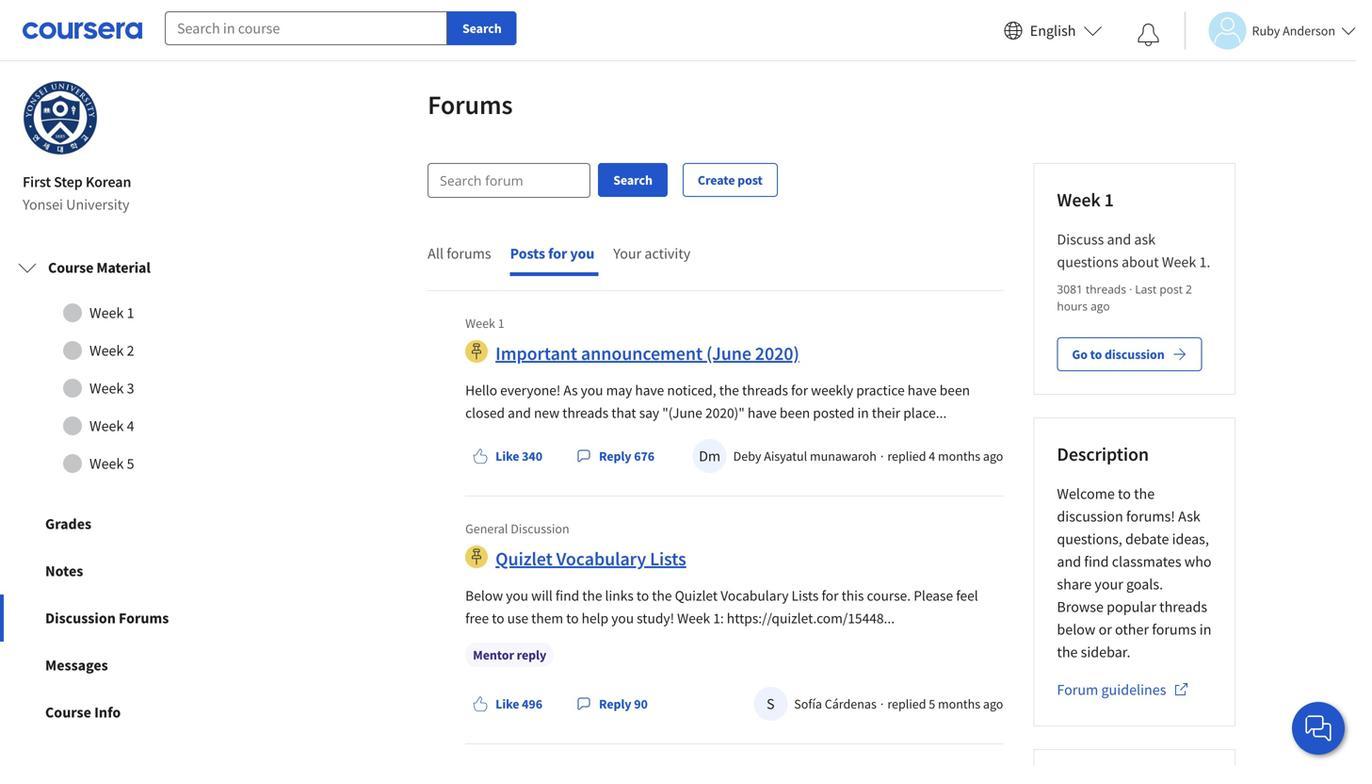 Task type: describe. For each thing, give the bounding box(es) containing it.
you inside 'hello everyone!  as you may have noticed,  the threads for weekly practice have been closed and new threads that say "(june 2020)" have been posted in their place...'
[[581, 381, 604, 399]]

week 5 link
[[18, 445, 253, 482]]

1 vertical spatial 5
[[929, 695, 936, 712]]

course for course material
[[48, 258, 94, 277]]

ideas,
[[1173, 530, 1210, 548]]

go
[[1073, 346, 1088, 363]]

like 496 button
[[466, 687, 550, 721]]

1 horizontal spatial have
[[748, 404, 777, 422]]

and inside 'hello everyone!  as you may have noticed,  the threads for weekly practice have been closed and new threads that say "(june 2020)" have been posted in their place...'
[[508, 404, 531, 422]]

2 horizontal spatial 1
[[1105, 188, 1115, 212]]

or
[[1099, 620, 1113, 639]]

all forums
[[428, 244, 492, 263]]

questions
[[1058, 253, 1119, 271]]

1 horizontal spatial 4
[[929, 448, 936, 465]]

create post
[[698, 172, 763, 188]]

practice
[[857, 381, 905, 399]]

ago for dm
[[984, 448, 1004, 465]]

noticed,
[[667, 381, 717, 399]]

about
[[1122, 253, 1160, 271]]

links
[[605, 587, 634, 605]]

threads down questions
[[1086, 281, 1127, 297]]

who
[[1185, 552, 1212, 571]]

ago inside 'last post 2 hours ago'
[[1091, 298, 1111, 314]]

sofía
[[795, 695, 823, 712]]

mentor
[[473, 646, 514, 663]]

below you will find the links to the quizlet vocabulary lists for this course. please feel free to use them to help you study!  week 1:  https://quizlet.com/15448...
[[466, 587, 979, 627]]

share
[[1058, 575, 1092, 594]]

say
[[640, 404, 660, 422]]

discussion inside welcome to the discussion forums!             ask questions, debate ideas, and find classmates who share your goals. browse popular threads below or other forums in the sidebar.
[[1058, 507, 1124, 526]]

sidebar.
[[1081, 643, 1131, 662]]

hello everyone!  as you may have noticed,  the threads for weekly practice have been closed and new threads that say "(june 2020)" have been posted in their place...
[[466, 381, 971, 422]]

0 vertical spatial 5
[[127, 454, 134, 473]]

browse
[[1058, 597, 1104, 616]]

threads down as
[[563, 404, 609, 422]]

week 3 link
[[18, 369, 253, 407]]

hours
[[1058, 298, 1088, 314]]

to left use
[[492, 609, 505, 627]]

create
[[698, 172, 735, 188]]

the up study!
[[652, 587, 672, 605]]

tab list containing all forums
[[428, 228, 695, 290]]

week up week 5
[[90, 417, 124, 435]]

ruby anderson button
[[1185, 12, 1357, 49]]

2 inside 'last post 2 hours ago'
[[1186, 281, 1193, 297]]

week 2 link
[[18, 332, 253, 369]]

replied for dm
[[888, 448, 927, 465]]

find inside welcome to the discussion forums!             ask questions, debate ideas, and find classmates who share your goals. browse popular threads below or other forums in the sidebar.
[[1085, 552, 1110, 571]]

munawaroh
[[810, 448, 877, 465]]

yonsei
[[23, 195, 63, 214]]

to inside welcome to the discussion forums!             ask questions, debate ideas, and find classmates who share your goals. browse popular threads below or other forums in the sidebar.
[[1119, 484, 1132, 503]]

guidelines
[[1102, 680, 1167, 699]]

reply 90
[[599, 695, 648, 712]]

lists inside below you will find the links to the quizlet vocabulary lists for this course. please feel free to use them to help you study!  week 1:  https://quizlet.com/15448...
[[792, 587, 819, 605]]

help
[[582, 609, 609, 627]]

goals.
[[1127, 575, 1164, 594]]

in inside 'hello everyone!  as you may have noticed,  the threads for weekly practice have been closed and new threads that say "(june 2020)" have been posted in their place...'
[[858, 404, 869, 422]]

1:
[[714, 609, 724, 627]]

below
[[1058, 620, 1096, 639]]

ruby anderson
[[1253, 22, 1336, 39]]

reply for s
[[599, 695, 632, 712]]

thumbs up image
[[473, 449, 488, 464]]

Search Input field
[[429, 164, 590, 197]]

week 1 element
[[1058, 187, 1213, 213]]

questions,
[[1058, 530, 1123, 548]]

cárdenas
[[825, 695, 877, 712]]

ask
[[1135, 230, 1156, 249]]

description
[[1058, 442, 1150, 466]]

496
[[522, 695, 543, 712]]

sofía cárdenas
[[795, 695, 877, 712]]

Search in course text field
[[165, 11, 448, 45]]

0 horizontal spatial have
[[635, 381, 665, 399]]

reply
[[517, 646, 547, 663]]

important announcement (june 2020)
[[496, 342, 800, 365]]

may
[[606, 381, 633, 399]]

welcome to the discussion forums!             ask questions, debate ideas, and find classmates who share your goals. browse popular threads below or other forums in the sidebar.
[[1058, 484, 1212, 662]]

340
[[522, 448, 543, 465]]

show notifications image
[[1138, 24, 1160, 46]]

discussion forums
[[45, 609, 169, 628]]

posted
[[813, 404, 855, 422]]

1 vertical spatial 2
[[127, 341, 134, 360]]

general
[[466, 520, 508, 537]]

you down the links
[[612, 609, 634, 627]]

1 vertical spatial been
[[780, 404, 810, 422]]

forum
[[1058, 680, 1099, 699]]

will
[[532, 587, 553, 605]]

this
[[842, 587, 864, 605]]

mentor reply
[[473, 646, 547, 663]]

discussion forums link
[[0, 595, 271, 642]]

last
[[1136, 281, 1157, 297]]

week down week 4
[[90, 454, 124, 473]]

post: important announcement (june 2020) element
[[466, 744, 1004, 766]]

that
[[612, 404, 637, 422]]

their
[[872, 404, 901, 422]]

below
[[466, 587, 503, 605]]

and inside welcome to the discussion forums!             ask questions, debate ideas, and find classmates who share your goals. browse popular threads below or other forums in the sidebar.
[[1058, 552, 1082, 571]]

(june
[[707, 342, 752, 365]]

and inside the discuss and ask questions about week 1.
[[1108, 230, 1132, 249]]

1 horizontal spatial discussion
[[511, 520, 570, 537]]

months for dm
[[939, 448, 981, 465]]

go to discussion
[[1073, 346, 1165, 363]]

forum guidelines
[[1058, 680, 1167, 699]]

0 horizontal spatial vocabulary
[[557, 547, 647, 571]]

0 vertical spatial for
[[548, 244, 568, 263]]

pinned forum post image
[[466, 546, 488, 568]]

find inside below you will find the links to the quizlet vocabulary lists for this course. please feel free to use them to help you study!  week 1:  https://quizlet.com/15448...
[[556, 587, 580, 605]]

as
[[564, 381, 578, 399]]

popular
[[1107, 597, 1157, 616]]

first step korean yonsei university
[[23, 172, 131, 214]]

1 horizontal spatial 1
[[498, 315, 505, 332]]

"(june
[[663, 404, 703, 422]]

2 horizontal spatial have
[[908, 381, 937, 399]]

the down "below"
[[1058, 643, 1078, 662]]

you up use
[[506, 587, 529, 605]]

week up week 3 at the left of page
[[90, 341, 124, 360]]

anderson
[[1283, 22, 1336, 39]]

messages
[[45, 656, 108, 675]]

3081
[[1058, 281, 1083, 297]]

0 vertical spatial been
[[940, 381, 971, 399]]

search for search input field search button
[[614, 172, 653, 188]]

3081 threads
[[1058, 281, 1127, 297]]

to inside button
[[1091, 346, 1103, 363]]

· for dm
[[881, 448, 884, 465]]

forums inside welcome to the discussion forums!             ask questions, debate ideas, and find classmates who share your goals. browse popular threads below or other forums in the sidebar.
[[1153, 620, 1197, 639]]

other
[[1116, 620, 1150, 639]]

discuss
[[1058, 230, 1105, 249]]

0 horizontal spatial 1
[[127, 303, 134, 322]]

thumbs up image
[[473, 696, 488, 711]]

use
[[508, 609, 529, 627]]

your activity link
[[614, 244, 695, 267]]



Task type: vqa. For each thing, say whether or not it's contained in the screenshot.
Browse
yes



Task type: locate. For each thing, give the bounding box(es) containing it.
0 vertical spatial ·
[[1127, 281, 1136, 297]]

like 340 button
[[466, 439, 550, 473]]

· right cárdenas
[[881, 695, 884, 712]]

quizlet vocabulary lists link
[[496, 547, 687, 571]]

post for create
[[738, 172, 763, 188]]

you inside tab list
[[570, 244, 595, 263]]

0 vertical spatial search button
[[448, 11, 517, 45]]

yonsei university image
[[23, 80, 98, 156]]

reply 676
[[599, 448, 655, 465]]

feel
[[957, 587, 979, 605]]

1 vertical spatial for
[[792, 381, 809, 399]]

find
[[1085, 552, 1110, 571], [556, 587, 580, 605]]

for left "weekly" at the right of the page
[[792, 381, 809, 399]]

0 vertical spatial and
[[1108, 230, 1132, 249]]

vocabulary up 1:
[[721, 587, 789, 605]]

1 like from the top
[[496, 448, 520, 465]]

0 vertical spatial like
[[496, 448, 520, 465]]

1 vertical spatial reply
[[599, 695, 632, 712]]

place...
[[904, 404, 947, 422]]

search button for search input field
[[599, 163, 668, 197]]

like 496
[[496, 695, 543, 712]]

1 horizontal spatial 5
[[929, 695, 936, 712]]

2 up '3'
[[127, 341, 134, 360]]

1 vertical spatial in
[[1200, 620, 1212, 639]]

like 340
[[496, 448, 543, 465]]

vocabulary inside below you will find the links to the quizlet vocabulary lists for this course. please feel free to use them to help you study!  week 1:  https://quizlet.com/15448...
[[721, 587, 789, 605]]

0 vertical spatial forums
[[428, 88, 513, 121]]

1 up week 2 link
[[127, 303, 134, 322]]

1 horizontal spatial forums
[[1153, 620, 1197, 639]]

4
[[127, 417, 134, 435], [929, 448, 936, 465]]

chat with us image
[[1304, 713, 1334, 743]]

the up 2020)"
[[720, 381, 740, 399]]

reply left 676
[[599, 448, 632, 465]]

and up share
[[1058, 552, 1082, 571]]

0 vertical spatial 4
[[127, 417, 134, 435]]

1 horizontal spatial lists
[[792, 587, 819, 605]]

find down questions, on the right bottom of the page
[[1085, 552, 1110, 571]]

2 horizontal spatial for
[[822, 587, 839, 605]]

1 horizontal spatial search
[[614, 172, 653, 188]]

1 vertical spatial course
[[45, 703, 91, 722]]

find right will
[[556, 587, 580, 605]]

2 vertical spatial and
[[1058, 552, 1082, 571]]

week up pinned forum post image
[[466, 315, 496, 332]]

for inside 'hello everyone!  as you may have noticed,  the threads for weekly practice have been closed and new threads that say "(june 2020)" have been posted in their place...'
[[792, 381, 809, 399]]

korean
[[86, 172, 131, 191]]

quizlet up 1:
[[675, 587, 718, 605]]

like for s
[[496, 695, 520, 712]]

0 horizontal spatial lists
[[650, 547, 687, 571]]

classmates
[[1113, 552, 1182, 571]]

1 vertical spatial forums
[[1153, 620, 1197, 639]]

0 horizontal spatial search
[[463, 20, 502, 37]]

and down everyone!
[[508, 404, 531, 422]]

0 vertical spatial post
[[738, 172, 763, 188]]

search for 'search in course' text field's search button
[[463, 20, 502, 37]]

mentor reply element
[[466, 643, 554, 667]]

1 vertical spatial ago
[[984, 448, 1004, 465]]

english
[[1031, 21, 1077, 40]]

week left 1:
[[678, 609, 711, 627]]

and left ask
[[1108, 230, 1132, 249]]

1 vertical spatial replied
[[888, 695, 927, 712]]

threads
[[1086, 281, 1127, 297], [743, 381, 789, 399], [563, 404, 609, 422], [1160, 597, 1208, 616]]

0 horizontal spatial been
[[780, 404, 810, 422]]

in down the who
[[1200, 620, 1212, 639]]

ago for s
[[984, 695, 1004, 712]]

replied
[[888, 448, 927, 465], [888, 695, 927, 712]]

1 horizontal spatial search button
[[599, 163, 668, 197]]

0 horizontal spatial for
[[548, 244, 568, 263]]

tab list
[[428, 228, 695, 290]]

s
[[767, 694, 775, 713]]

forums inside tab list
[[447, 244, 492, 263]]

1 vertical spatial post
[[1160, 281, 1183, 297]]

forums up search input field
[[428, 88, 513, 121]]

2 vertical spatial ago
[[984, 695, 1004, 712]]

quizlet vocabulary lists
[[496, 547, 687, 571]]

week 2
[[90, 341, 134, 360]]

for right posts
[[548, 244, 568, 263]]

discussion up messages
[[45, 609, 116, 628]]

1 vertical spatial like
[[496, 695, 520, 712]]

post
[[738, 172, 763, 188], [1160, 281, 1183, 297]]

coursera image
[[23, 15, 142, 45]]

discussion right go
[[1105, 346, 1165, 363]]

1 vertical spatial find
[[556, 587, 580, 605]]

· down "about"
[[1127, 281, 1136, 297]]

replied down place...
[[888, 448, 927, 465]]

months for s
[[939, 695, 981, 712]]

discussion up questions, on the right bottom of the page
[[1058, 507, 1124, 526]]

your
[[1095, 575, 1124, 594]]

0 vertical spatial ago
[[1091, 298, 1111, 314]]

them
[[532, 609, 564, 627]]

week up discuss
[[1058, 188, 1101, 212]]

1 horizontal spatial for
[[792, 381, 809, 399]]

· replied 5 months ago
[[881, 695, 1004, 712]]

course for course info
[[45, 703, 91, 722]]

like inside button
[[496, 695, 520, 712]]

2020)
[[755, 342, 800, 365]]

week 1 up week 2
[[90, 303, 134, 322]]

threads down 2020)
[[743, 381, 789, 399]]

676
[[634, 448, 655, 465]]

1 horizontal spatial vocabulary
[[721, 587, 789, 605]]

0 vertical spatial search
[[463, 20, 502, 37]]

0 vertical spatial months
[[939, 448, 981, 465]]

step
[[54, 172, 83, 191]]

posts for you
[[510, 244, 595, 263]]

course info link
[[0, 689, 271, 736]]

search button for 'search in course' text field
[[448, 11, 517, 45]]

1.
[[1200, 253, 1211, 271]]

1 vertical spatial search button
[[599, 163, 668, 197]]

course material
[[48, 258, 151, 277]]

closed
[[466, 404, 505, 422]]

1 vertical spatial 4
[[929, 448, 936, 465]]

2 horizontal spatial and
[[1108, 230, 1132, 249]]

university
[[66, 195, 130, 214]]

replied right cárdenas
[[888, 695, 927, 712]]

1 vertical spatial and
[[508, 404, 531, 422]]

post for last
[[1160, 281, 1183, 297]]

0 horizontal spatial 5
[[127, 454, 134, 473]]

course left the material
[[48, 258, 94, 277]]

0 horizontal spatial week 1
[[90, 303, 134, 322]]

been up place...
[[940, 381, 971, 399]]

post inside "button"
[[738, 172, 763, 188]]

to left help
[[567, 609, 579, 627]]

announcement
[[581, 342, 703, 365]]

discussion right general
[[511, 520, 570, 537]]

messages link
[[0, 642, 271, 689]]

course left info
[[45, 703, 91, 722]]

all forums link
[[428, 244, 495, 267]]

0 horizontal spatial and
[[508, 404, 531, 422]]

week up week 2
[[90, 303, 124, 322]]

threads down goals.
[[1160, 597, 1208, 616]]

the
[[720, 381, 740, 399], [1135, 484, 1155, 503], [583, 587, 603, 605], [652, 587, 672, 605], [1058, 643, 1078, 662]]

0 horizontal spatial find
[[556, 587, 580, 605]]

dm
[[699, 447, 721, 466]]

1 horizontal spatial find
[[1085, 552, 1110, 571]]

week 4
[[90, 417, 134, 435]]

4 down '3'
[[127, 417, 134, 435]]

2 months from the top
[[939, 695, 981, 712]]

1 months from the top
[[939, 448, 981, 465]]

0 horizontal spatial forums
[[447, 244, 492, 263]]

week inside below you will find the links to the quizlet vocabulary lists for this course. please feel free to use them to help you study!  week 1:  https://quizlet.com/15448...
[[678, 609, 711, 627]]

help center image
[[1308, 717, 1330, 740]]

deby aisyatul munawaroh
[[734, 448, 877, 465]]

week 1 up pinned forum post image
[[466, 315, 505, 332]]

week left 1.
[[1163, 253, 1197, 271]]

5 right cárdenas
[[929, 695, 936, 712]]

0 horizontal spatial quizlet
[[496, 547, 553, 571]]

0 horizontal spatial forums
[[119, 609, 169, 628]]

forum guidelines link
[[1058, 680, 1190, 701]]

1
[[1105, 188, 1115, 212], [127, 303, 134, 322], [498, 315, 505, 332]]

week 1 link
[[18, 294, 253, 332]]

discussion
[[1105, 346, 1165, 363], [1058, 507, 1124, 526]]

like left 340
[[496, 448, 520, 465]]

important
[[496, 342, 578, 365]]

2020)"
[[706, 404, 745, 422]]

discussion inside button
[[1105, 346, 1165, 363]]

0 horizontal spatial post
[[738, 172, 763, 188]]

been left posted at the right bottom of the page
[[780, 404, 810, 422]]

2 replied from the top
[[888, 695, 927, 712]]

week left '3'
[[90, 379, 124, 398]]

0 vertical spatial quizlet
[[496, 547, 553, 571]]

quizlet
[[496, 547, 553, 571], [675, 587, 718, 605]]

like for dm
[[496, 448, 520, 465]]

0 vertical spatial discussion
[[511, 520, 570, 537]]

have up place...
[[908, 381, 937, 399]]

vocabulary up the links
[[557, 547, 647, 571]]

course info
[[45, 703, 121, 722]]

general discussion
[[466, 520, 570, 537]]

post right last
[[1160, 281, 1183, 297]]

the up the forums!
[[1135, 484, 1155, 503]]

1 vertical spatial vocabulary
[[721, 587, 789, 605]]

1 vertical spatial discussion
[[45, 609, 116, 628]]

free
[[466, 609, 489, 627]]

· for s
[[881, 695, 884, 712]]

in left their
[[858, 404, 869, 422]]

0 vertical spatial find
[[1085, 552, 1110, 571]]

0 horizontal spatial 2
[[127, 341, 134, 360]]

debate
[[1126, 530, 1170, 548]]

1 horizontal spatial quizlet
[[675, 587, 718, 605]]

info
[[94, 703, 121, 722]]

1 horizontal spatial been
[[940, 381, 971, 399]]

discuss and ask questions about week 1.
[[1058, 230, 1211, 271]]

you left your
[[570, 244, 595, 263]]

reply left the 90 in the left of the page
[[599, 695, 632, 712]]

1 vertical spatial search
[[614, 172, 653, 188]]

aisyatul
[[764, 448, 808, 465]]

to right go
[[1091, 346, 1103, 363]]

quizlet inside below you will find the links to the quizlet vocabulary lists for this course. please feel free to use them to help you study!  week 1:  https://quizlet.com/15448...
[[675, 587, 718, 605]]

all
[[428, 244, 444, 263]]

like left 496
[[496, 695, 520, 712]]

reply 90 link
[[569, 687, 656, 721]]

0 vertical spatial replied
[[888, 448, 927, 465]]

0 vertical spatial vocabulary
[[557, 547, 647, 571]]

week 1 up discuss
[[1058, 188, 1115, 212]]

1 horizontal spatial and
[[1058, 552, 1082, 571]]

5 down 'week 4' link
[[127, 454, 134, 473]]

1 reply from the top
[[599, 448, 632, 465]]

1 horizontal spatial in
[[1200, 620, 1212, 639]]

forums right other
[[1153, 620, 1197, 639]]

course inside "dropdown button"
[[48, 258, 94, 277]]

your activity
[[614, 244, 691, 263]]

forums up "messages" link
[[119, 609, 169, 628]]

0 vertical spatial discussion
[[1105, 346, 1165, 363]]

search button
[[448, 11, 517, 45], [599, 163, 668, 197]]

like inside button
[[496, 448, 520, 465]]

1 horizontal spatial forums
[[428, 88, 513, 121]]

90
[[634, 695, 648, 712]]

everyone!
[[500, 381, 561, 399]]

1 replied from the top
[[888, 448, 927, 465]]

2 vertical spatial for
[[822, 587, 839, 605]]

been
[[940, 381, 971, 399], [780, 404, 810, 422]]

0 vertical spatial 2
[[1186, 281, 1193, 297]]

1 vertical spatial quizlet
[[675, 587, 718, 605]]

you right as
[[581, 381, 604, 399]]

0 vertical spatial reply
[[599, 448, 632, 465]]

0 horizontal spatial 4
[[127, 417, 134, 435]]

1 vertical spatial forums
[[119, 609, 169, 628]]

lists up https://quizlet.com/15448...
[[792, 587, 819, 605]]

0 horizontal spatial discussion
[[45, 609, 116, 628]]

to up the forums!
[[1119, 484, 1132, 503]]

2 right last
[[1186, 281, 1193, 297]]

the up help
[[583, 587, 603, 605]]

· right munawaroh
[[881, 448, 884, 465]]

1 vertical spatial lists
[[792, 587, 819, 605]]

0 horizontal spatial in
[[858, 404, 869, 422]]

reply
[[599, 448, 632, 465], [599, 695, 632, 712]]

to right the links
[[637, 587, 649, 605]]

0 vertical spatial course
[[48, 258, 94, 277]]

new
[[534, 404, 560, 422]]

the inside 'hello everyone!  as you may have noticed,  the threads for weekly practice have been closed and new threads that say "(june 2020)" have been posted in their place...'
[[720, 381, 740, 399]]

ruby
[[1253, 22, 1281, 39]]

quizlet down general discussion
[[496, 547, 553, 571]]

in inside welcome to the discussion forums!             ask questions, debate ideas, and find classmates who share your goals. browse popular threads below or other forums in the sidebar.
[[1200, 620, 1212, 639]]

0 vertical spatial forums
[[447, 244, 492, 263]]

months
[[939, 448, 981, 465], [939, 695, 981, 712]]

pinned forum post image
[[466, 340, 488, 363]]

· replied 4 months ago
[[881, 448, 1004, 465]]

1 horizontal spatial post
[[1160, 281, 1183, 297]]

1 horizontal spatial 2
[[1186, 281, 1193, 297]]

replied for s
[[888, 695, 927, 712]]

1 vertical spatial months
[[939, 695, 981, 712]]

notes link
[[0, 548, 271, 595]]

1 vertical spatial discussion
[[1058, 507, 1124, 526]]

material
[[96, 258, 151, 277]]

reply for dm
[[599, 448, 632, 465]]

2
[[1186, 281, 1193, 297], [127, 341, 134, 360]]

2 vertical spatial ·
[[881, 695, 884, 712]]

grades link
[[0, 500, 271, 548]]

notes
[[45, 562, 83, 580]]

1 up the discuss and ask questions about week 1.
[[1105, 188, 1115, 212]]

post right create on the right of the page
[[738, 172, 763, 188]]

have up say in the left bottom of the page
[[635, 381, 665, 399]]

1 horizontal spatial week 1
[[466, 315, 505, 332]]

for inside below you will find the links to the quizlet vocabulary lists for this course. please feel free to use them to help you study!  week 1:  https://quizlet.com/15448...
[[822, 587, 839, 605]]

forums
[[447, 244, 492, 263], [1153, 620, 1197, 639]]

for left this
[[822, 587, 839, 605]]

threads inside welcome to the discussion forums!             ask questions, debate ideas, and find classmates who share your goals. browse popular threads below or other forums in the sidebar.
[[1160, 597, 1208, 616]]

1 vertical spatial ·
[[881, 448, 884, 465]]

have right 2020)"
[[748, 404, 777, 422]]

4 down place...
[[929, 448, 936, 465]]

week inside the discuss and ask questions about week 1.
[[1163, 253, 1197, 271]]

1 up important
[[498, 315, 505, 332]]

forums right all
[[447, 244, 492, 263]]

posts for you link
[[510, 244, 599, 263]]

lists up study!
[[650, 547, 687, 571]]

0 vertical spatial lists
[[650, 547, 687, 571]]

2 horizontal spatial week 1
[[1058, 188, 1115, 212]]

post inside 'last post 2 hours ago'
[[1160, 281, 1183, 297]]

hello
[[466, 381, 498, 399]]

0 vertical spatial in
[[858, 404, 869, 422]]

2 reply from the top
[[599, 695, 632, 712]]

2 like from the top
[[496, 695, 520, 712]]

create post button
[[683, 163, 778, 197]]

0 horizontal spatial search button
[[448, 11, 517, 45]]



